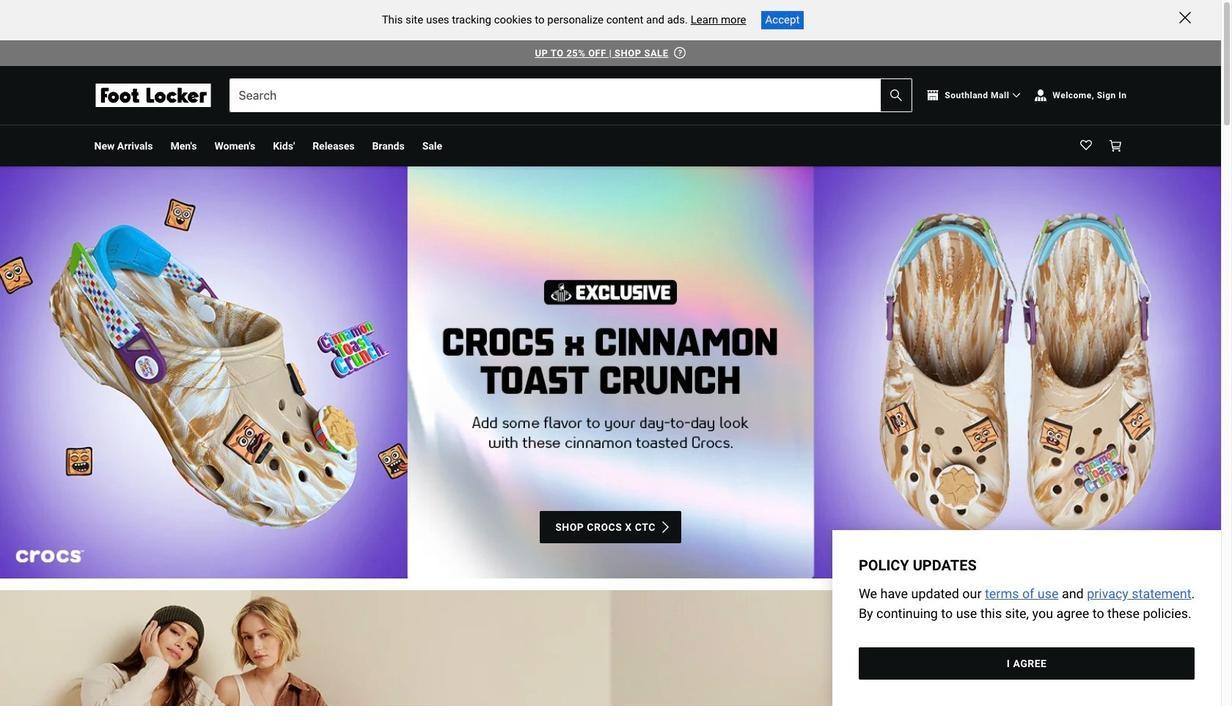 Task type: locate. For each thing, give the bounding box(es) containing it.
primary element
[[83, 125, 1139, 167]]

toolbar
[[94, 125, 817, 167]]

my favorites image
[[1080, 140, 1092, 152]]

this month, it's all about premium styles she loves. shop women's image
[[0, 591, 1222, 707]]

cookie banner region
[[0, 0, 1222, 40]]

None search field
[[229, 79, 913, 112]]

cart: 0 items image
[[1110, 140, 1121, 152]]

more information about up to 25% off | shop sale promotion image
[[675, 47, 686, 58]]



Task type: describe. For each thing, give the bounding box(es) containing it.
Search search field
[[230, 79, 912, 112]]

add some flavor to your day-to-day look with these cinnamon toasted crocs. shop crocs x ctc image
[[0, 167, 1222, 579]]

foot locker logo links to the home page image
[[94, 84, 212, 107]]

search submit image
[[891, 90, 903, 101]]

privacy banner region
[[833, 531, 1222, 707]]

close image
[[1180, 12, 1192, 23]]



Task type: vqa. For each thing, say whether or not it's contained in the screenshot.
Manage Favorites - Jordan Air Jordan 3 Retro Craft - Men's Image at the bottom right of the page
no



